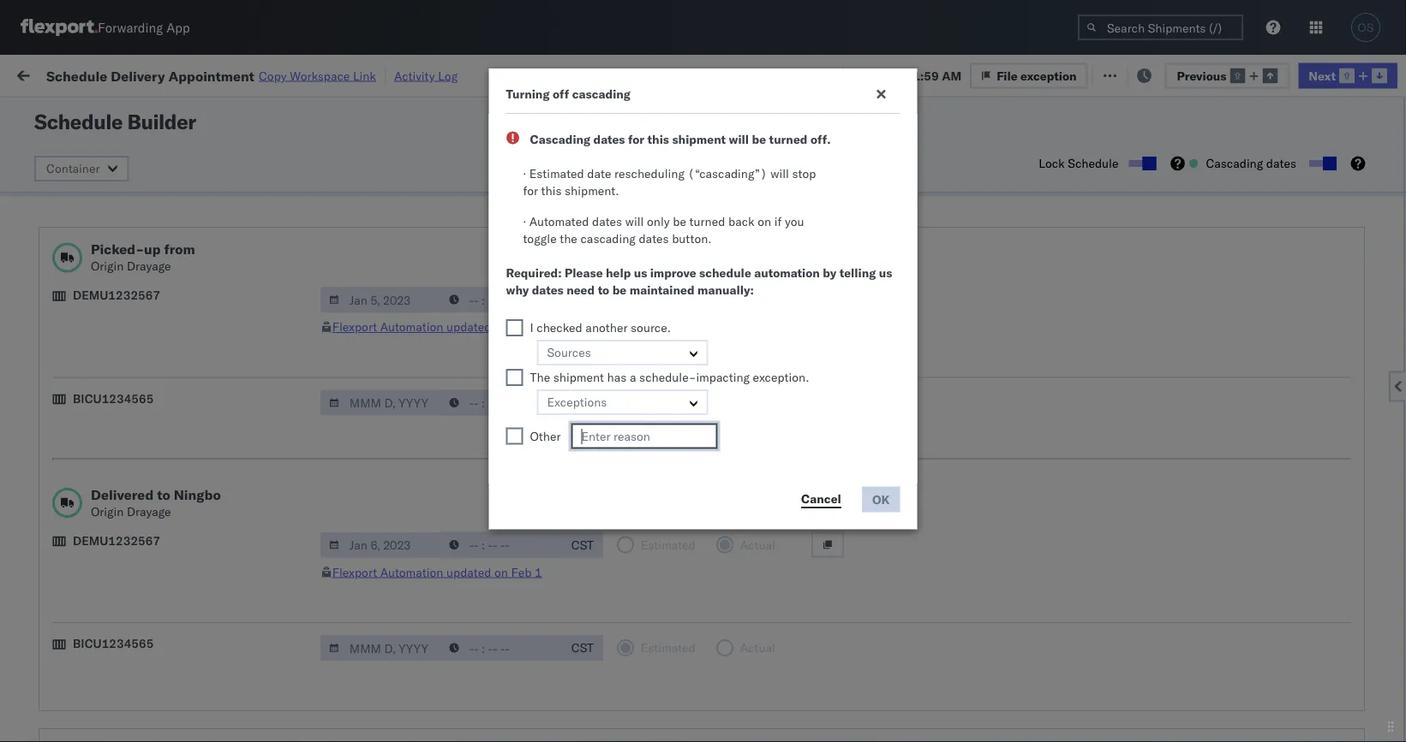 Task type: vqa. For each thing, say whether or not it's contained in the screenshot.
FLEX-1366815's China
no



Task type: locate. For each thing, give the bounding box(es) containing it.
bicu1234565 down schiphol,
[[73, 637, 154, 652]]

off.
[[811, 132, 831, 147]]

batch action
[[1311, 66, 1385, 81]]

2 demu1232567 from the top
[[73, 533, 160, 548]]

activity
[[394, 68, 435, 83]]

0 vertical spatial -- : -- -- text field
[[440, 390, 562, 416]]

1 · from the top
[[523, 166, 526, 181]]

us
[[634, 266, 647, 281], [879, 266, 892, 281]]

0 vertical spatial demo
[[684, 403, 716, 418]]

0 vertical spatial pdt
[[571, 292, 594, 307]]

honeywell - test account down consignee button
[[747, 177, 888, 192]]

0 vertical spatial automation
[[380, 320, 443, 335]]

2 vertical spatial for
[[523, 183, 538, 198]]

pm right 9:30
[[305, 177, 324, 192]]

1 horizontal spatial file
[[1114, 66, 1135, 81]]

delivery inside button
[[128, 365, 172, 380]]

container for container numbers
[[1056, 133, 1102, 146]]

products, for 1:59 am cst, mar 4, 2023
[[779, 629, 831, 644]]

schedule delivery appointment link down schedule pickup from amsterdam airport schiphol, haarlemmermeer, netherlands
[[39, 665, 211, 683]]

2 integration from the left
[[747, 365, 806, 380]]

bookings up button.
[[636, 215, 686, 230]]

3 ocean from the top
[[524, 215, 560, 230]]

am right 11:30
[[312, 290, 332, 305]]

3 schedule pickup from los angeles, ca link from the top
[[39, 393, 243, 427]]

4 schedule delivery appointment link from the top
[[39, 665, 211, 683]]

cst
[[571, 538, 594, 553], [571, 641, 594, 656]]

am right "2:00"
[[305, 328, 325, 343]]

am down 1:59 am cst, feb 28, 2023
[[305, 441, 325, 456]]

feb for 2:00 am cst, feb 25, 2023
[[358, 328, 379, 343]]

1 horizontal spatial ag
[[915, 365, 932, 380]]

1 vertical spatial drayage
[[127, 504, 171, 519]]

0 vertical spatial demu1232567
[[73, 288, 160, 303]]

2 lcl from the top
[[563, 177, 584, 192]]

resize handle column header
[[245, 133, 266, 743], [435, 133, 456, 743], [495, 133, 516, 743], [607, 133, 627, 743], [718, 133, 739, 743], [889, 133, 910, 743], [1027, 133, 1047, 743], [1138, 133, 1159, 743], [1352, 133, 1373, 743], [1375, 133, 1396, 743]]

am up id at top
[[942, 68, 962, 83]]

picked-
[[91, 241, 144, 258]]

0 vertical spatial confirm delivery link
[[39, 326, 130, 343]]

-
[[697, 68, 705, 83], [695, 139, 703, 154], [807, 139, 814, 154], [695, 177, 703, 192], [807, 177, 814, 192], [695, 290, 703, 305], [807, 290, 814, 305], [772, 365, 780, 380], [884, 365, 891, 380], [1167, 441, 1175, 456], [1175, 441, 1182, 456], [719, 629, 726, 644], [719, 705, 726, 720]]

container
[[1056, 133, 1102, 146], [46, 161, 100, 176]]

flex
[[919, 140, 938, 153]]

proof
[[81, 365, 111, 380]]

flexport automation updated on feb 1 button for delivered to ningbo
[[332, 565, 542, 580]]

1 vertical spatial 1:59 am cst, mar 4, 2023
[[276, 667, 427, 682]]

schedule delivery appointment button down schedule pickup from amsterdam airport schiphol, haarlemmermeer, netherlands
[[39, 665, 211, 684]]

1 flexport automation updated on feb 1 from the top
[[332, 320, 542, 335]]

schedule delivery appointment link down delivered
[[39, 515, 211, 532]]

0 vertical spatial otter products, llc
[[747, 629, 855, 644]]

1 vertical spatial automation
[[380, 565, 443, 580]]

air for 12:44 pm cst, mar 3, 2023
[[524, 554, 540, 569]]

-- : -- -- text field
[[440, 390, 562, 416], [440, 636, 562, 662]]

products for 1:00 am cst, mar 7, 2023
[[667, 705, 716, 720]]

017482927423
[[1167, 365, 1256, 380]]

schedule delivery appointment link for 1:59 am cst, mar 4, 2023
[[39, 665, 211, 683]]

1 vertical spatial -- : -- -- text field
[[440, 533, 562, 558]]

mmm d, yyyy text field for picked-up from
[[320, 287, 442, 313]]

origin inside delivered to ningbo origin drayage
[[91, 504, 124, 519]]

2 -- : -- -- text field from the top
[[440, 636, 562, 662]]

origin down picked-
[[91, 259, 124, 274]]

0 vertical spatial to
[[598, 283, 609, 298]]

0 horizontal spatial to
[[157, 486, 170, 503]]

origin inside picked-up from origin drayage
[[91, 259, 124, 274]]

consignee inside button
[[747, 140, 797, 153]]

0 horizontal spatial this
[[541, 183, 562, 198]]

schedule pickup from los angeles, ca button for 1:59 am cst, mar 4, 2023
[[39, 619, 243, 655]]

2 confirm delivery button from the top
[[39, 703, 130, 722]]

automation for from
[[380, 320, 443, 335]]

flxt00001977428a up cascading dates
[[1167, 139, 1285, 154]]

los up delivered to ningbo origin drayage
[[162, 469, 181, 484]]

dates
[[593, 132, 625, 147], [1266, 156, 1296, 171], [592, 214, 622, 229], [639, 231, 669, 246], [532, 283, 564, 298]]

fcl
[[563, 215, 584, 230], [563, 252, 584, 267], [563, 328, 584, 343], [563, 403, 584, 418], [563, 441, 584, 456], [563, 516, 584, 531]]

pm right 12:44 at the bottom of the page
[[312, 554, 331, 569]]

2 vertical spatial be
[[612, 283, 627, 298]]

air for 11:00 am cst, feb 25, 2023
[[524, 365, 540, 380]]

0 vertical spatial mmm d, yyyy text field
[[320, 287, 442, 313]]

0 vertical spatial cascading
[[530, 132, 591, 147]]

0 horizontal spatial integration
[[636, 365, 695, 380]]

1 bicu1234565 from the top
[[73, 391, 154, 406]]

due mar 3, 1:59 am
[[848, 68, 962, 83]]

los down upload proof of delivery button
[[162, 394, 181, 409]]

3 ca from the top
[[39, 260, 56, 275]]

schedule delivery appointment down schedule pickup from amsterdam airport schiphol, haarlemmermeer, netherlands
[[39, 666, 211, 681]]

· automated dates will only be turned back on if you toggle the cascading dates button.
[[523, 214, 804, 246]]

only
[[647, 214, 670, 229]]

1 vertical spatial pdt
[[571, 395, 594, 410]]

schedule delivery appointment button down delivered
[[39, 515, 211, 533]]

1 products, from the top
[[779, 629, 831, 644]]

for inside '· estimated date rescheduling ("cascading") will stop for this shipment.'
[[523, 183, 538, 198]]

1 horizontal spatial file exception
[[1114, 66, 1194, 81]]

1 -- : -- -- text field from the top
[[440, 390, 562, 416]]

confirm pickup from los angeles, ca button
[[39, 242, 243, 278], [39, 280, 243, 316]]

import work
[[144, 66, 216, 81]]

5 ca from the top
[[39, 411, 56, 426]]

mar
[[873, 68, 896, 83], [358, 441, 380, 456], [358, 516, 380, 531], [364, 554, 387, 569], [358, 629, 380, 644], [358, 667, 380, 682], [358, 705, 380, 720]]

1 vertical spatial -- : -- -- text field
[[440, 636, 562, 662]]

exception
[[1138, 66, 1194, 81], [1021, 68, 1077, 83]]

from for confirm pickup from los angeles, ca button associated with ocean fcl
[[126, 243, 151, 258]]

1 vertical spatial demo
[[684, 441, 716, 456]]

container inside button
[[46, 161, 100, 176]]

schedule delivery appointment button for 1:59 am cst, mar 4, 2023
[[39, 665, 211, 684]]

0 vertical spatial confirm pickup from los angeles, ca link
[[39, 242, 243, 276]]

cascading
[[530, 132, 591, 147], [1206, 156, 1263, 171]]

flex- for 1891264
[[946, 215, 983, 230]]

2:00 am cst, feb 25, 2023
[[276, 328, 433, 343]]

bicu1234565 down upload proof of delivery button
[[73, 391, 154, 406]]

2 flex- from the top
[[946, 215, 983, 230]]

los down picked-up from origin drayage
[[155, 281, 174, 296]]

dates inside required: please help us improve schedule automation by telling us why dates need to be maintained manually:
[[532, 283, 564, 298]]

amsterdam
[[162, 582, 224, 597]]

0 horizontal spatial turned
[[689, 214, 725, 229]]

drayage down delivered
[[127, 504, 171, 519]]

2150210
[[983, 365, 1035, 380]]

0 vertical spatial 4,
[[383, 629, 394, 644]]

will inside '· estimated date rescheduling ("cascading") will stop for this shipment.'
[[771, 166, 789, 181]]

1 vertical spatial confirm delivery link
[[39, 703, 130, 720]]

cascading
[[572, 87, 631, 102], [581, 231, 636, 246]]

0 vertical spatial 25,
[[382, 328, 400, 343]]

0 horizontal spatial container
[[46, 161, 100, 176]]

work
[[49, 62, 93, 86]]

25, down 24, at the top
[[382, 328, 400, 343]]

cascading for cascading dates for this shipment will be turned off.
[[530, 132, 591, 147]]

llc
[[834, 629, 855, 644], [834, 705, 855, 720]]

3 schedule pickup from los angeles, ca from the top
[[39, 394, 231, 426]]

4 schedule delivery appointment from the top
[[39, 666, 211, 681]]

2 vertical spatial demo
[[684, 516, 716, 531]]

0 vertical spatial flexport automation updated on feb 1
[[332, 320, 542, 335]]

drayage inside picked-up from origin drayage
[[127, 259, 171, 274]]

back
[[728, 214, 755, 229]]

2 integration test account - on ag from the left
[[747, 365, 932, 380]]

turned up button.
[[689, 214, 725, 229]]

turned left the off.
[[769, 132, 808, 147]]

llc for 1:59 am cst, mar 4, 2023
[[834, 629, 855, 644]]

cascading up test123
[[1206, 156, 1263, 171]]

mar up 12:44 pm cst, mar 3, 2023
[[358, 516, 380, 531]]

0 horizontal spatial ag
[[804, 365, 820, 380]]

Search Work text field
[[831, 61, 1017, 87]]

760
[[315, 66, 337, 81]]

1 confirm pickup from los angeles, ca from the top
[[39, 243, 224, 275]]

shipment up exceptions
[[553, 370, 604, 385]]

1 vertical spatial origin
[[91, 504, 124, 519]]

1 for from
[[535, 320, 542, 335]]

0 vertical spatial will
[[729, 132, 749, 147]]

0 vertical spatial for
[[163, 106, 177, 119]]

workspace
[[290, 68, 350, 83]]

1 vertical spatial products,
[[779, 705, 831, 720]]

· for · automated dates will only be turned back on if you toggle the cascading dates button.
[[523, 214, 526, 229]]

client name button
[[627, 136, 722, 153]]

shipment up ("cascading")
[[672, 132, 726, 147]]

0 vertical spatial confirm delivery
[[39, 327, 130, 342]]

pickup
[[93, 130, 130, 145], [93, 205, 130, 220], [86, 243, 123, 258], [86, 281, 123, 296], [93, 394, 130, 409], [93, 431, 130, 446], [93, 469, 130, 484], [93, 582, 130, 597], [93, 620, 130, 635]]

integration
[[636, 365, 695, 380], [747, 365, 806, 380]]

us right telling
[[879, 266, 892, 281]]

· for · estimated date rescheduling ("cascading") will stop for this shipment.
[[523, 166, 526, 181]]

1 vertical spatial flexport automation updated on feb 1 button
[[332, 565, 542, 580]]

netherlands
[[39, 617, 106, 632]]

1 ocean from the top
[[524, 139, 560, 154]]

6 schedule pickup from los angeles, ca link from the top
[[39, 619, 243, 653]]

6 fcl from the top
[[563, 516, 584, 531]]

1 llc from the top
[[834, 629, 855, 644]]

2 maeu1234567 from the top
[[1056, 177, 1142, 192]]

cascading down operator:
[[572, 87, 631, 102]]

cascading dates for this shipment will be turned off.
[[530, 132, 831, 147]]

turned
[[769, 132, 808, 147], [689, 214, 725, 229]]

1 vertical spatial 1:59 am cst, mar 3, 2023
[[276, 516, 427, 531]]

2 horizontal spatial be
[[752, 132, 766, 147]]

appointment down haarlemmermeer,
[[140, 666, 211, 681]]

automation down 24, at the top
[[380, 320, 443, 335]]

at
[[340, 66, 351, 81]]

maeu1234567 down lock schedule
[[1056, 177, 1142, 192]]

schedule delivery appointment button for 1:59 am cst, mar 3, 2023
[[39, 515, 211, 533]]

1 vertical spatial demu1232567
[[73, 533, 160, 548]]

will up ("cascading")
[[729, 132, 749, 147]]

0 vertical spatial maeu1234567
[[1056, 139, 1142, 154]]

lcl
[[563, 139, 584, 154], [563, 177, 584, 192], [563, 290, 584, 305], [563, 629, 584, 644], [563, 705, 584, 720]]

0 horizontal spatial will
[[625, 214, 644, 229]]

4, down mmm d, yyyy text box
[[383, 667, 394, 682]]

otter products - test account
[[636, 629, 801, 644], [636, 705, 801, 720]]

1 confirm pickup from los angeles, ca button from the top
[[39, 242, 243, 278]]

1 vertical spatial will
[[771, 166, 789, 181]]

exception down search shipments (/) text field
[[1138, 66, 1194, 81]]

will inside · automated dates will only be turned back on if you toggle the cascading dates button.
[[625, 214, 644, 229]]

for up rescheduling
[[628, 132, 644, 147]]

mmm d, yyyy text field for delivered to ningbo
[[320, 533, 442, 558]]

otter products, llc for 1:00 am cst, mar 7, 2023
[[747, 705, 855, 720]]

drayage inside delivered to ningbo origin drayage
[[127, 504, 171, 519]]

pm
[[305, 177, 324, 192], [312, 554, 331, 569]]

1 vertical spatial flexport automation updated on feb 1
[[332, 565, 542, 580]]

0 vertical spatial cst
[[571, 538, 594, 553]]

bookings up schedule-
[[636, 328, 686, 343]]

2 drayage from the top
[[127, 504, 171, 519]]

origin for picked-up from
[[91, 259, 124, 274]]

schedule delivery appointment down delivered
[[39, 515, 211, 530]]

0 vertical spatial 1
[[535, 320, 542, 335]]

5 flex- from the top
[[946, 705, 983, 720]]

4 flex- from the top
[[946, 441, 983, 456]]

flxt00001977428a down cascading dates
[[1167, 177, 1285, 192]]

file down search shipments (/) text field
[[1114, 66, 1135, 81]]

batch
[[1311, 66, 1344, 81]]

otter products, llc
[[747, 629, 855, 644], [747, 705, 855, 720]]

3 flex- from the top
[[946, 365, 983, 380]]

app
[[166, 19, 190, 36]]

automated
[[529, 214, 589, 229]]

· inside · automated dates will only be turned back on if you toggle the cascading dates button.
[[523, 214, 526, 229]]

6 schedule pickup from los angeles, ca from the top
[[39, 620, 231, 652]]

1 ocean lcl from the top
[[524, 139, 584, 154]]

0 vertical spatial pm
[[305, 177, 324, 192]]

3 schedule delivery appointment from the top
[[39, 553, 211, 568]]

improve
[[650, 266, 696, 281]]

will left only
[[625, 214, 644, 229]]

am right 1:00
[[305, 705, 325, 720]]

be
[[752, 132, 766, 147], [673, 214, 686, 229], [612, 283, 627, 298]]

schedule delivery appointment button down workitem button
[[39, 175, 211, 194]]

cascading up estimated
[[530, 132, 591, 147]]

0 horizontal spatial on
[[783, 365, 801, 380]]

0 vertical spatial flexport automation updated on feb 1 button
[[332, 320, 542, 335]]

2 1:59 am cst, mar 4, 2023 from the top
[[276, 667, 427, 682]]

25, for 2:00 am cst, feb 25, 2023
[[382, 328, 400, 343]]

0 vertical spatial bicu1234565
[[73, 391, 154, 406]]

1 horizontal spatial integration
[[747, 365, 806, 380]]

0 vertical spatial confirm delivery button
[[39, 326, 130, 345]]

on inside · automated dates will only be turned back on if you toggle the cascading dates button.
[[758, 214, 771, 229]]

appointment up amsterdam
[[140, 553, 211, 568]]

0 vertical spatial 1:59 am cst, mar 4, 2023
[[276, 629, 427, 644]]

schedule delivery appointment down workitem button
[[39, 176, 211, 191]]

1 horizontal spatial for
[[523, 183, 538, 198]]

1 vertical spatial llc
[[834, 705, 855, 720]]

bookings test consignee down button.
[[636, 252, 772, 267]]

-- : -- -- text field
[[440, 287, 562, 313], [440, 533, 562, 558]]

25,
[[382, 328, 400, 343], [389, 365, 408, 380]]

schedule
[[46, 67, 107, 84], [34, 109, 123, 135], [39, 130, 90, 145], [1068, 156, 1119, 171], [39, 176, 90, 191], [39, 205, 90, 220], [39, 394, 90, 409], [39, 431, 90, 446], [39, 469, 90, 484], [39, 515, 90, 530], [39, 553, 90, 568], [39, 582, 90, 597], [39, 620, 90, 635], [39, 666, 90, 681]]

1 vertical spatial bicu1234565
[[73, 637, 154, 652]]

flex-1891264 button
[[919, 210, 1038, 234], [919, 210, 1038, 234]]

28,
[[382, 403, 400, 418]]

confirm pickup from los angeles, ca button for ocean lcl
[[39, 280, 243, 316]]

4,
[[383, 629, 394, 644], [383, 667, 394, 682]]

mar right 12:44 at the bottom of the page
[[364, 554, 387, 569]]

· down mode
[[523, 166, 526, 181]]

11:00
[[276, 365, 309, 380]]

for down estimated
[[523, 183, 538, 198]]

origin down delivered
[[91, 504, 124, 519]]

container inside container numbers button
[[1056, 133, 1102, 146]]

1977428
[[983, 177, 1035, 192]]

am down 12:44 at the bottom of the page
[[305, 629, 325, 644]]

1 vertical spatial confirm pickup from los angeles, ca
[[39, 281, 224, 313]]

picked-up from origin drayage
[[91, 241, 195, 274]]

on
[[783, 365, 801, 380], [894, 365, 912, 380]]

schedule delivery appointment for 1:59 am cst, mar 4, 2023
[[39, 666, 211, 681]]

5 lcl from the top
[[563, 705, 584, 720]]

1 vertical spatial flxt00001977428a
[[1167, 177, 1285, 192]]

1 vertical spatial this
[[541, 183, 562, 198]]

schedule delivery appointment link down workitem button
[[39, 175, 211, 192]]

0 horizontal spatial cascading
[[530, 132, 591, 147]]

segu6076363
[[1056, 704, 1140, 719]]

bicu1234565 for delivered to ningbo
[[73, 637, 154, 652]]

be up button.
[[673, 214, 686, 229]]

2 origin from the top
[[91, 504, 124, 519]]

am down 9:30 pm cst, feb 21, 2023
[[305, 215, 325, 230]]

1 flexport automation updated on feb 1 button from the top
[[332, 320, 542, 335]]

delivered to ningbo origin drayage
[[91, 486, 221, 519]]

schedule inside schedule pickup from amsterdam airport schiphol, haarlemmermeer, netherlands
[[39, 582, 90, 597]]

1 updated from the top
[[446, 320, 491, 335]]

5 resize handle column header from the left
[[718, 133, 739, 743]]

2 schedule delivery appointment link from the top
[[39, 515, 211, 532]]

next button
[[1298, 63, 1398, 88]]

copy
[[259, 68, 287, 83]]

feb for 11:00 am cst, feb 25, 2023
[[365, 365, 386, 380]]

· up toggle
[[523, 214, 526, 229]]

schedule delivery appointment up schedule pickup from amsterdam airport schiphol, haarlemmermeer, netherlands
[[39, 553, 211, 568]]

container up numbers
[[1056, 133, 1102, 146]]

1 vertical spatial turned
[[689, 214, 725, 229]]

10 ocean from the top
[[524, 629, 560, 644]]

5 schedule pickup from los angeles, ca link from the top
[[39, 468, 243, 503]]

maeu1234567 up lock schedule
[[1056, 139, 1142, 154]]

this inside '· estimated date rescheduling ("cascading") will stop for this shipment.'
[[541, 183, 562, 198]]

feb for 11:30 am cst, feb 24, 2023
[[365, 290, 386, 305]]

from inside schedule pickup from amsterdam airport schiphol, haarlemmermeer, netherlands
[[133, 582, 158, 597]]

1 vertical spatial confirm delivery
[[39, 704, 130, 719]]

flexport automation updated on feb 1
[[332, 320, 542, 335], [332, 565, 542, 580]]

11 ocean from the top
[[524, 705, 560, 720]]

4 schedule pickup from los angeles, ca button from the top
[[39, 468, 243, 504]]

MMM D, YYYY text field
[[320, 287, 442, 313], [320, 390, 442, 416], [320, 533, 442, 558]]

None checkbox
[[1309, 160, 1333, 167], [506, 428, 523, 445], [1309, 160, 1333, 167], [506, 428, 523, 445]]

pdt down 'sources'
[[571, 395, 594, 410]]

1 horizontal spatial this
[[647, 132, 669, 147]]

to inside delivered to ningbo origin drayage
[[157, 486, 170, 503]]

1 vertical spatial confirm pickup from los angeles, ca button
[[39, 280, 243, 316]]

1 vertical spatial confirm pickup from los angeles, ca link
[[39, 280, 243, 314]]

i checked another source.
[[530, 320, 671, 335]]

be up ("cascading")
[[752, 132, 766, 147]]

international
[[826, 554, 896, 569]]

2 horizontal spatial for
[[628, 132, 644, 147]]

feb for 9:30 pm cst, feb 21, 2023
[[357, 177, 378, 192]]

to left ningbo
[[157, 486, 170, 503]]

3 mmm d, yyyy text field from the top
[[320, 533, 442, 558]]

cascading up help
[[581, 231, 636, 246]]

bookings test consignee up button.
[[636, 215, 772, 230]]

2 -- : -- -- text field from the top
[[440, 533, 562, 558]]

feb for 1:59 am cst, feb 28, 2023
[[358, 403, 379, 418]]

confirm pickup from los angeles, ca link
[[39, 242, 243, 276], [39, 280, 243, 314]]

progress
[[267, 106, 310, 119]]

button.
[[672, 231, 712, 246]]

has
[[607, 370, 627, 385]]

pdt for bicu1234565
[[571, 395, 594, 410]]

file exception down search shipments (/) text field
[[1114, 66, 1194, 81]]

ningbo
[[174, 486, 221, 503]]

5 fcl from the top
[[563, 441, 584, 456]]

bleckmann
[[945, 554, 1005, 569]]

1 vertical spatial to
[[157, 486, 170, 503]]

2 fcl from the top
[[563, 252, 584, 267]]

pdt
[[571, 292, 594, 307], [571, 395, 594, 410]]

required: please help us improve schedule automation by telling us why dates need to be maintained manually:
[[506, 266, 892, 298]]

from for the schedule pickup from amsterdam airport schiphol, haarlemmermeer, netherlands button
[[133, 582, 158, 597]]

confirm pickup from los angeles, ca for ocean lcl
[[39, 281, 224, 313]]

exception up container numbers
[[1021, 68, 1077, 83]]

0 vertical spatial origin
[[91, 259, 124, 274]]

honeywell - test account down the by
[[747, 290, 888, 305]]

0 vertical spatial confirm pickup from los angeles, ca button
[[39, 242, 243, 278]]

cascading dates
[[1206, 156, 1296, 171]]

2 bicu1234565 from the top
[[73, 637, 154, 652]]

6 ocean from the top
[[524, 328, 560, 343]]

2 vertical spatial air
[[524, 592, 540, 607]]

file up the flex id button
[[997, 68, 1018, 83]]

updated for picked-up from
[[446, 320, 491, 335]]

2 confirm delivery from the top
[[39, 704, 130, 719]]

schedule pickup from los angeles, ca link for second schedule pickup from los angeles, ca 'button' from the bottom of the page
[[39, 468, 243, 503]]

los down work,
[[162, 130, 181, 145]]

1 horizontal spatial container
[[1056, 133, 1102, 146]]

1 vertical spatial otter products - test account
[[636, 705, 801, 720]]

2 cst from the top
[[571, 641, 594, 656]]

lcl for 1:59 am cst, mar 4, 2023
[[563, 629, 584, 644]]

link
[[353, 68, 376, 83]]

c/o
[[921, 554, 941, 569]]

2 confirm pickup from los angeles, ca from the top
[[39, 281, 224, 313]]

client name
[[636, 140, 693, 153]]

0 horizontal spatial us
[[634, 266, 647, 281]]

ocean fcl
[[524, 215, 584, 230], [524, 252, 584, 267], [524, 328, 584, 343], [524, 403, 584, 418], [524, 441, 584, 456], [524, 516, 584, 531]]

0 vertical spatial container
[[1056, 133, 1102, 146]]

1 origin from the top
[[91, 259, 124, 274]]

us right help
[[634, 266, 647, 281]]

demu1232567 down picked-
[[73, 288, 160, 303]]

bookings up 'karl'
[[747, 516, 797, 531]]

0 vertical spatial turned
[[769, 132, 808, 147]]

otter products, llc for 1:59 am cst, mar 4, 2023
[[747, 629, 855, 644]]

0 vertical spatial drayage
[[127, 259, 171, 274]]

by
[[823, 266, 837, 281]]

None checkbox
[[1129, 160, 1153, 167], [506, 320, 523, 337], [506, 369, 523, 386], [1129, 160, 1153, 167], [506, 320, 523, 337], [506, 369, 523, 386]]

1 vertical spatial otter products, llc
[[747, 705, 855, 720]]

(0)
[[278, 66, 300, 81]]

appointment down ningbo
[[140, 515, 211, 530]]

· inside '· estimated date rescheduling ("cascading") will stop for this shipment.'
[[523, 166, 526, 181]]

for
[[163, 106, 177, 119], [628, 132, 644, 147], [523, 183, 538, 198]]

1 vertical spatial confirm delivery button
[[39, 703, 130, 722]]

schedule pickup from amsterdam airport schiphol, haarlemmermeer, netherlands link
[[39, 581, 243, 632]]

0 vertical spatial shipment
[[672, 132, 726, 147]]

0 vertical spatial otter products - test account
[[636, 629, 801, 644]]

9:30 pm cst, feb 21, 2023
[[276, 177, 432, 192]]

0 vertical spatial llc
[[834, 629, 855, 644]]

1 demu1232567 from the top
[[73, 288, 160, 303]]

confirm delivery button
[[39, 326, 130, 345], [39, 703, 130, 722]]

1 horizontal spatial will
[[729, 132, 749, 147]]

pdt down please
[[571, 292, 594, 307]]

-- : -- -- text field for cst
[[440, 636, 562, 662]]

lcl for 11:30 am cst, feb 24, 2023
[[563, 290, 584, 305]]

automation up mmm d, yyyy text box
[[380, 565, 443, 580]]

pm for 9:30
[[305, 177, 324, 192]]

2 automation from the top
[[380, 565, 443, 580]]

1 air from the top
[[524, 365, 540, 380]]

1 vertical spatial 25,
[[389, 365, 408, 380]]

1 vertical spatial 4,
[[383, 667, 394, 682]]

demu1232567 down delivered
[[73, 533, 160, 548]]

bookings test consignee up lagerfeld
[[747, 479, 884, 494]]

file exception up container numbers
[[997, 68, 1077, 83]]

1 vertical spatial cascading
[[1206, 156, 1263, 171]]

1 drayage from the top
[[127, 259, 171, 274]]

maeu1234567
[[1056, 139, 1142, 154], [1056, 177, 1142, 192]]

4 schedule pickup from los angeles, ca link from the top
[[39, 431, 243, 465]]

destination
[[735, 68, 801, 83]]

0 vertical spatial be
[[752, 132, 766, 147]]

os button
[[1346, 8, 1386, 47]]

drayage for picked-
[[127, 259, 171, 274]]

automation
[[380, 320, 443, 335], [380, 565, 443, 580]]

1:59 am cst, mar 3, 2023
[[276, 441, 427, 456], [276, 516, 427, 531]]

will left stop
[[771, 166, 789, 181]]

appointment for 1:59 am cst, mar 4, 2023
[[140, 666, 211, 681]]

2 · from the top
[[523, 214, 526, 229]]

confirm delivery link
[[39, 326, 130, 343], [39, 703, 130, 720]]

honeywell - test account down schedule
[[636, 290, 777, 305]]

3 lcl from the top
[[563, 290, 584, 305]]

schedule delivery appointment link for 1:59 am cst, mar 3, 2023
[[39, 515, 211, 532]]

2 horizontal spatial will
[[771, 166, 789, 181]]

pm for 12:44
[[312, 554, 331, 569]]

ocean lcl for 9:30 pm cst, feb 21, 2023
[[524, 177, 584, 192]]

1 horizontal spatial us
[[879, 266, 892, 281]]

bookings test consignee down you
[[747, 252, 884, 267]]

4 ocean lcl from the top
[[524, 629, 584, 644]]

schedule delivery appointment link up schedule pickup from amsterdam airport schiphol, haarlemmermeer, netherlands
[[39, 552, 211, 569]]

2 schedule pickup from los angeles, ca button from the top
[[39, 204, 243, 240]]

for left work,
[[163, 106, 177, 119]]

2 vertical spatial flexport demo consignee
[[636, 516, 776, 531]]

5 ocean lcl from the top
[[524, 705, 584, 720]]

flexport automation updated on feb 1 button
[[332, 320, 542, 335], [332, 565, 542, 580]]

cst for delivered to ningbo -- : -- -- text box
[[571, 538, 594, 553]]

1 confirm delivery button from the top
[[39, 326, 130, 345]]

1 vertical spatial be
[[673, 214, 686, 229]]



Task type: describe. For each thing, give the bounding box(es) containing it.
maintained
[[630, 283, 695, 298]]

schedule pickup from amsterdam airport schiphol, haarlemmermeer, netherlands
[[39, 582, 233, 632]]

schedule delivery appointment copy workspace link
[[46, 67, 376, 84]]

flex- for 2150210
[[946, 365, 983, 380]]

automation for ningbo
[[380, 565, 443, 580]]

12:44
[[276, 554, 309, 569]]

flex- for 1911466
[[946, 441, 983, 456]]

origin for delivered to ningbo
[[91, 504, 124, 519]]

2 flxt00001977428a from the top
[[1167, 177, 1285, 192]]

4 fcl from the top
[[563, 403, 584, 418]]

bookings up automation
[[747, 215, 797, 230]]

the shipment has a schedule-impacting exception.
[[530, 370, 809, 385]]

llc for 1:00 am cst, mar 7, 2023
[[834, 705, 855, 720]]

products for 1:59 am cst, mar 4, 2023
[[667, 629, 716, 644]]

turned inside · automated dates will only be turned back on if you toggle the cascading dates button.
[[689, 214, 725, 229]]

flex- for 1977428
[[946, 177, 983, 192]]

confirm pickup from los angeles, ca for ocean fcl
[[39, 243, 224, 275]]

ready
[[130, 106, 161, 119]]

products, for 1:00 am cst, mar 7, 2023
[[779, 705, 831, 720]]

pdt for demu1232567
[[571, 292, 594, 307]]

up
[[144, 241, 161, 258]]

appointment for 1:59 am cst, mar 3, 2023
[[140, 515, 211, 530]]

2 flexport demo consignee from the top
[[636, 441, 776, 456]]

5 ocean fcl from the top
[[524, 441, 584, 456]]

mar down 1:59 am cst, feb 28, 2023
[[358, 441, 380, 456]]

why
[[506, 283, 529, 298]]

1 1:59 am cst, mar 3, 2023 from the top
[[276, 441, 427, 456]]

blocked,
[[210, 106, 253, 119]]

2 demo from the top
[[684, 441, 716, 456]]

11:30 am cst, feb 24, 2023
[[276, 290, 440, 305]]

from for fifth schedule pickup from los angeles, ca 'button' from the bottom of the page
[[133, 130, 158, 145]]

1 ag from the left
[[804, 365, 820, 380]]

upload proof of delivery button
[[39, 364, 172, 383]]

am up 12:44 at the bottom of the page
[[305, 516, 325, 531]]

1 us from the left
[[634, 266, 647, 281]]

8 resize handle column header from the left
[[1138, 133, 1159, 743]]

cancel button
[[791, 487, 852, 513]]

mar left 7,
[[358, 705, 380, 720]]

turning
[[506, 87, 550, 102]]

mabltest12345
[[1167, 705, 1264, 720]]

2 mmm d, yyyy text field from the top
[[320, 390, 442, 416]]

1 ocean fcl from the top
[[524, 215, 584, 230]]

5 ocean from the top
[[524, 290, 560, 305]]

karl
[[747, 554, 769, 569]]

mar right due
[[873, 68, 896, 83]]

3 demo from the top
[[684, 516, 716, 531]]

ocean lcl for 1:59 am cst, mar 4, 2023
[[524, 629, 584, 644]]

honeywell - test account up stop
[[747, 139, 888, 154]]

1 integration from the left
[[636, 365, 695, 380]]

25, for 11:00 am cst, feb 25, 2023
[[389, 365, 408, 380]]

1 integration test account - on ag from the left
[[636, 365, 820, 380]]

by:
[[62, 105, 78, 120]]

flexport automation updated on feb 1 for ningbo
[[332, 565, 542, 580]]

from for 1:59 am cst, mar 4, 2023 schedule pickup from los angeles, ca 'button'
[[133, 620, 158, 635]]

my
[[17, 62, 44, 86]]

drayage for delivered
[[127, 504, 171, 519]]

flexport. image
[[21, 19, 98, 36]]

2 ocean from the top
[[524, 177, 560, 192]]

5 schedule pickup from los angeles, ca from the top
[[39, 469, 231, 501]]

work,
[[180, 106, 207, 119]]

another
[[586, 320, 628, 335]]

6 ca from the top
[[39, 449, 56, 464]]

2 1:59 am cst, mar 3, 2023 from the top
[[276, 516, 427, 531]]

cascading for cascading dates
[[1206, 156, 1263, 171]]

24,
[[389, 290, 408, 305]]

activity log button
[[394, 65, 458, 86]]

-- : -- -- text field for picked-up from
[[440, 287, 562, 313]]

schedule delivery appointment for 1:59 am cst, mar 3, 2023
[[39, 515, 211, 530]]

action
[[1347, 66, 1385, 81]]

1911466
[[983, 441, 1035, 456]]

flexport automation updated on feb 1 button for picked-up from
[[332, 320, 542, 335]]

schedule pickup from los angeles, ca link for fifth schedule pickup from los angeles, ca 'button' from the bottom of the page
[[39, 129, 243, 163]]

1 flexport demo consignee from the top
[[636, 403, 776, 418]]

("cascading")
[[688, 166, 767, 181]]

forwarding
[[98, 19, 163, 36]]

required:
[[506, 266, 562, 281]]

confirm pickup from los angeles, ca link for ocean lcl
[[39, 280, 243, 314]]

activity log
[[394, 68, 458, 83]]

8 ca from the top
[[39, 637, 56, 652]]

stop
[[792, 166, 816, 181]]

2 4, from the top
[[383, 667, 394, 682]]

3 confirm from the top
[[39, 327, 83, 342]]

i
[[530, 320, 534, 335]]

lcl for 9:30 pm cst, feb 21, 2023
[[563, 177, 584, 192]]

confirm pickup from los angeles, ca link for ocean fcl
[[39, 242, 243, 276]]

mode
[[524, 140, 551, 153]]

automation
[[754, 266, 820, 281]]

2 resize handle column header from the left
[[435, 133, 456, 743]]

1 fcl from the top
[[563, 215, 584, 230]]

telling
[[839, 266, 876, 281]]

from inside picked-up from origin drayage
[[164, 241, 195, 258]]

cascading inside · automated dates will only be turned back on if you toggle the cascading dates button.
[[581, 231, 636, 246]]

mar down mmm d, yyyy text box
[[358, 667, 380, 682]]

3 resize handle column header from the left
[[495, 133, 516, 743]]

2 confirm delivery link from the top
[[39, 703, 130, 720]]

a
[[630, 370, 636, 385]]

opera
[[1381, 140, 1406, 153]]

0 horizontal spatial for
[[163, 106, 177, 119]]

MMM D, YYYY text field
[[320, 636, 442, 662]]

1 confirm delivery link from the top
[[39, 326, 130, 343]]

205
[[394, 66, 416, 81]]

will for be
[[729, 132, 749, 147]]

updated for delivered to ningbo
[[446, 565, 491, 580]]

upload
[[39, 365, 78, 380]]

snooze
[[464, 140, 498, 153]]

lock schedule
[[1039, 156, 1119, 171]]

1 for ningbo
[[535, 565, 542, 580]]

0 horizontal spatial exception
[[1021, 68, 1077, 83]]

1 schedule delivery appointment from the top
[[39, 176, 211, 191]]

flex id
[[919, 140, 951, 153]]

os
[[1358, 21, 1374, 34]]

7 ocean from the top
[[524, 403, 560, 418]]

1 horizontal spatial exception
[[1138, 66, 1194, 81]]

in
[[255, 106, 265, 119]]

4 confirm from the top
[[39, 704, 83, 719]]

will for stop
[[771, 166, 789, 181]]

0 horizontal spatial file exception
[[997, 68, 1077, 83]]

--
[[1167, 441, 1182, 456]]

schedule pickup from los angeles, ca button for 1:59 am cst, mar 3, 2023
[[39, 431, 243, 467]]

1 vertical spatial for
[[628, 132, 644, 147]]

appointment down workitem button
[[140, 176, 211, 191]]

forwarding app link
[[21, 19, 190, 36]]

los up picked-up from origin drayage
[[162, 205, 181, 220]]

b.v
[[899, 554, 918, 569]]

3 fcl from the top
[[563, 328, 584, 343]]

am up the 1:00 am cst, mar 7, 2023
[[305, 667, 325, 682]]

los right picked-
[[155, 243, 174, 258]]

1891264
[[983, 215, 1035, 230]]

-- : -- -- text field for pdt
[[440, 390, 562, 416]]

bookings left cancel
[[747, 479, 797, 494]]

import work button
[[137, 55, 223, 93]]

3 air from the top
[[524, 592, 540, 607]]

bookings down if
[[747, 252, 797, 267]]

ocean lcl for 11:30 am cst, feb 24, 2023
[[524, 290, 584, 305]]

1 schedule delivery appointment link from the top
[[39, 175, 211, 192]]

Search Shipments (/) text field
[[1078, 15, 1243, 40]]

bookings test consignee down cancel button
[[747, 516, 884, 531]]

4 ocean from the top
[[524, 252, 560, 267]]

workitem
[[19, 140, 64, 153]]

1 horizontal spatial shipment
[[672, 132, 726, 147]]

cst for -- : -- -- text field related to cst
[[571, 641, 594, 656]]

message
[[230, 66, 278, 81]]

1 1:59 am cst, mar 4, 2023 from the top
[[276, 629, 427, 644]]

1 lcl from the top
[[563, 139, 584, 154]]

work
[[186, 66, 216, 81]]

9:30
[[276, 177, 302, 192]]

flexport automation updated on feb 1 for from
[[332, 320, 542, 335]]

schedule
[[699, 266, 751, 281]]

pickup inside schedule pickup from amsterdam airport schiphol, haarlemmermeer, netherlands
[[93, 582, 130, 597]]

feb for 1:59 am cst, feb 22, 2023
[[358, 215, 379, 230]]

message (0)
[[230, 66, 300, 81]]

from for 1:59 am cst, feb 22, 2023 schedule pickup from los angeles, ca 'button'
[[133, 205, 158, 220]]

appointment up status : ready for work, blocked, in progress
[[168, 67, 254, 84]]

schedule pickup from los angeles, ca link for 1:59 am cst, mar 4, 2023 schedule pickup from los angeles, ca 'button'
[[39, 619, 243, 653]]

schedule delivery appointment link for 12:44 pm cst, mar 3, 2023
[[39, 552, 211, 569]]

date
[[587, 166, 611, 181]]

otter products - test account for 1:00 am cst, mar 7, 2023
[[636, 705, 801, 720]]

1 demo from the top
[[684, 403, 716, 418]]

2 on from the left
[[894, 365, 912, 380]]

airport
[[39, 599, 77, 614]]

4 resize handle column header from the left
[[607, 133, 627, 743]]

from for ocean lcl's confirm pickup from los angeles, ca button
[[126, 281, 151, 296]]

am down 11:00
[[305, 403, 325, 418]]

0 horizontal spatial file
[[997, 68, 1018, 83]]

bicu1234565 for picked-up from
[[73, 391, 154, 406]]

0 vertical spatial cascading
[[572, 87, 631, 102]]

11:30
[[276, 290, 309, 305]]

schedule pickup from los angeles, ca link for schedule pickup from los angeles, ca 'button' associated with 1:59 am cst, mar 3, 2023
[[39, 431, 243, 465]]

container numbers button
[[1047, 129, 1141, 160]]

0 horizontal spatial shipment
[[553, 370, 604, 385]]

bookings test consignee down stop
[[747, 215, 884, 230]]

schedule pickup from los angeles, ca button for 1:59 am cst, feb 22, 2023
[[39, 204, 243, 240]]

Enter reason text field
[[571, 424, 718, 450]]

2 schedule pickup from los angeles, ca from the top
[[39, 205, 231, 237]]

client
[[636, 140, 664, 153]]

1 confirm delivery from the top
[[39, 327, 130, 342]]

3 ocean fcl from the top
[[524, 328, 584, 343]]

ocean lcl for 1:00 am cst, mar 7, 2023
[[524, 705, 584, 720]]

id
[[941, 140, 951, 153]]

9 ocean from the top
[[524, 516, 560, 531]]

1 4, from the top
[[383, 629, 394, 644]]

confirm pickup from los angeles, ca button for ocean fcl
[[39, 242, 243, 278]]

consignee button
[[739, 136, 893, 153]]

3 flexport demo consignee from the top
[[636, 516, 776, 531]]

6 ocean fcl from the top
[[524, 516, 584, 531]]

2 us from the left
[[879, 266, 892, 281]]

1 on from the left
[[783, 365, 801, 380]]

12:44 pm cst, mar 3, 2023
[[276, 554, 434, 569]]

am right 11:00
[[312, 365, 332, 380]]

lagerfeld
[[772, 554, 823, 569]]

7 resize handle column header from the left
[[1027, 133, 1047, 743]]

los down haarlemmermeer,
[[162, 620, 181, 635]]

1 maeu1234567 from the top
[[1056, 139, 1142, 154]]

flex id button
[[910, 136, 1030, 153]]

2 ocean fcl from the top
[[524, 252, 584, 267]]

los up ningbo
[[162, 431, 181, 446]]

demu1232567 for delivered
[[73, 533, 160, 548]]

flex-2060357
[[946, 705, 1035, 720]]

-- : -- -- text field for delivered to ningbo
[[440, 533, 562, 558]]

schedule delivery appointment for 12:44 pm cst, mar 3, 2023
[[39, 553, 211, 568]]

workitem button
[[10, 136, 249, 153]]

flex- for 2060357
[[946, 705, 983, 720]]

2 ag from the left
[[915, 365, 932, 380]]

schedule pickup from los angeles, ca link for 1:59 am cst, feb 22, 2023 schedule pickup from los angeles, ca 'button'
[[39, 204, 243, 239]]

bookings test consignee up impacting
[[636, 328, 772, 343]]

batch action button
[[1284, 61, 1396, 87]]

other
[[530, 429, 561, 444]]

4 schedule pickup from los angeles, ca from the top
[[39, 431, 231, 464]]

filtered
[[17, 105, 59, 120]]

1 flxt00001977428a from the top
[[1167, 139, 1285, 154]]

be inside required: please help us improve schedule automation by telling us why dates need to be maintained manually:
[[612, 283, 627, 298]]

1 schedule pickup from los angeles, ca from the top
[[39, 130, 231, 162]]

schedule delivery appointment button for 12:44 pm cst, mar 3, 2023
[[39, 552, 211, 571]]

next
[[1309, 68, 1336, 83]]

exceptions
[[547, 395, 607, 410]]

6 resize handle column header from the left
[[889, 133, 910, 743]]

agent
[[804, 68, 839, 83]]

8 ocean from the top
[[524, 441, 560, 456]]

to inside required: please help us improve schedule automation by telling us why dates need to be maintained manually:
[[598, 283, 609, 298]]

4 ocean fcl from the top
[[524, 403, 584, 418]]

from for schedule pickup from los angeles, ca 'button' associated with 1:59 am cst, mar 3, 2023
[[133, 431, 158, 446]]

delivered
[[91, 486, 154, 503]]

1 horizontal spatial turned
[[769, 132, 808, 147]]

mar down 12:44 pm cst, mar 3, 2023
[[358, 629, 380, 644]]

1 schedule pickup from los angeles, ca button from the top
[[39, 129, 243, 165]]

lcl for 1:00 am cst, mar 7, 2023
[[563, 705, 584, 720]]

1 schedule delivery appointment button from the top
[[39, 175, 211, 194]]

schedule builder
[[34, 109, 196, 135]]

1 confirm from the top
[[39, 243, 83, 258]]

10 resize handle column header from the left
[[1375, 133, 1396, 743]]

otter products - test account for 1:59 am cst, mar 4, 2023
[[636, 629, 801, 644]]

1:00
[[276, 705, 302, 720]]

1 resize handle column header from the left
[[245, 133, 266, 743]]

7 ca from the top
[[39, 486, 56, 501]]

you
[[785, 214, 804, 229]]

2 ca from the top
[[39, 222, 56, 237]]

flex-1977428
[[946, 177, 1035, 192]]

from for second schedule pickup from los angeles, ca 'button' from the bottom of the page
[[133, 469, 158, 484]]

container for container
[[46, 161, 100, 176]]

checked
[[537, 320, 582, 335]]

be inside · automated dates will only be turned back on if you toggle the cascading dates button.
[[673, 214, 686, 229]]

honeywell - test account up ("cascading")
[[636, 139, 777, 154]]

honeywell - test account down name
[[636, 177, 777, 192]]

previous button
[[1165, 63, 1290, 88]]

4 ca from the top
[[39, 298, 56, 313]]

bookings down · automated dates will only be turned back on if you toggle the cascading dates button.
[[636, 252, 686, 267]]

appointment for 12:44 pm cst, mar 3, 2023
[[140, 553, 211, 568]]

risk
[[354, 66, 374, 81]]

2:00
[[276, 328, 302, 343]]

9 resize handle column header from the left
[[1352, 133, 1373, 743]]

operator: jaehyung choi - test destination agent
[[559, 68, 839, 83]]

if
[[774, 214, 782, 229]]

2 confirm from the top
[[39, 281, 83, 296]]

1 ca from the top
[[39, 147, 56, 162]]

demu1232567 for picked-
[[73, 288, 160, 303]]

7,
[[383, 705, 394, 720]]



